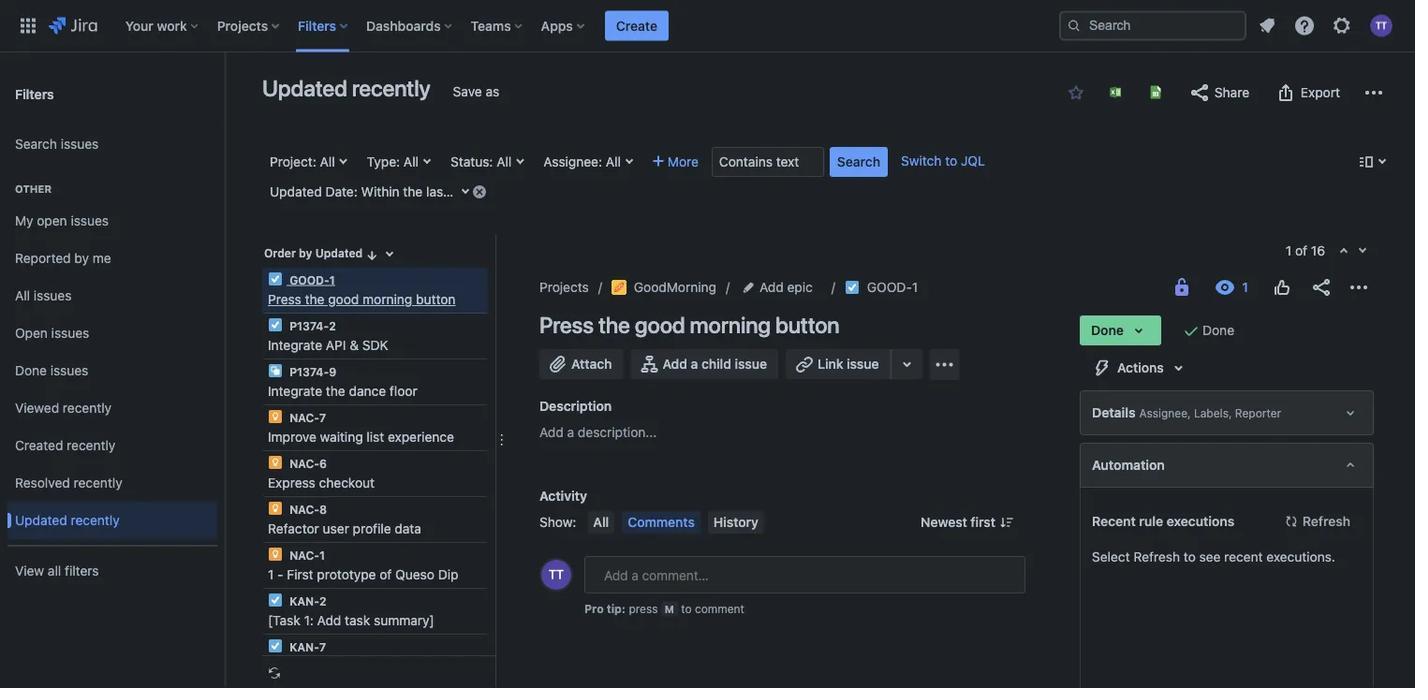 Task type: vqa. For each thing, say whether or not it's contained in the screenshot.
Can't
no



Task type: locate. For each thing, give the bounding box(es) containing it.
good-1 link
[[867, 276, 918, 299]]

kan- down 1:
[[290, 641, 319, 654]]

task
[[345, 613, 370, 628]]

filters right projects popup button
[[298, 18, 336, 33]]

profile image of terry turtle image
[[541, 560, 571, 590]]

the up p1374-2
[[305, 292, 324, 307]]

recently inside viewed recently link
[[63, 400, 112, 416]]

waiting
[[320, 429, 363, 445]]

reporter
[[1235, 406, 1281, 420]]

1 vertical spatial kan-
[[290, 641, 319, 654]]

2 nac- from the top
[[290, 457, 319, 470]]

your
[[125, 18, 153, 33]]

0 horizontal spatial a
[[567, 425, 574, 440]]

good up p1374-2
[[328, 292, 359, 307]]

7
[[319, 411, 326, 424], [319, 641, 326, 654]]

morning up sdk
[[363, 292, 412, 307]]

recently
[[352, 75, 430, 101], [63, 400, 112, 416], [67, 438, 116, 453], [74, 475, 122, 491], [71, 513, 120, 528]]

by inside "link"
[[74, 251, 89, 266]]

0 vertical spatial integrate
[[268, 338, 322, 353]]

add epic
[[760, 280, 813, 295]]

nac- up improve
[[290, 411, 319, 424]]

issue right link
[[847, 356, 879, 372]]

1 vertical spatial good
[[635, 312, 685, 338]]

0 vertical spatial press the good morning button
[[268, 292, 456, 307]]

all right type:
[[404, 154, 419, 170]]

0 vertical spatial projects
[[217, 18, 268, 33]]

updated recently down filters dropdown button
[[262, 75, 430, 101]]

recently up created recently
[[63, 400, 112, 416]]

banner
[[0, 0, 1415, 52]]

0 vertical spatial morning
[[363, 292, 412, 307]]

1 integrate from the top
[[268, 338, 322, 353]]

press the good morning button
[[268, 292, 456, 307], [539, 312, 840, 338]]

1 left 16
[[1286, 243, 1292, 259]]

profile
[[353, 521, 391, 537]]

1 horizontal spatial by
[[299, 247, 312, 260]]

details assignee, labels, reporter
[[1092, 405, 1281, 421]]

0 horizontal spatial filters
[[15, 86, 54, 101]]

link
[[818, 356, 843, 372]]

2 integrate from the top
[[268, 384, 322, 399]]

add for add epic
[[760, 280, 784, 295]]

other
[[15, 183, 52, 195]]

1 horizontal spatial issue
[[847, 356, 879, 372]]

0 vertical spatial task image
[[268, 318, 283, 332]]

idea image up '-'
[[268, 547, 283, 562]]

recently inside resolved recently link
[[74, 475, 122, 491]]

nac- up express
[[290, 457, 319, 470]]

create button
[[605, 11, 669, 41]]

by for order
[[299, 247, 312, 260]]

open issues link
[[7, 315, 217, 352]]

1 vertical spatial of
[[380, 567, 392, 583]]

done up labels, at right
[[1203, 323, 1235, 338]]

1 vertical spatial press the good morning button
[[539, 312, 840, 338]]

search for search
[[837, 154, 880, 170]]

[task
[[268, 613, 300, 628]]

save
[[453, 84, 482, 99]]

issues
[[61, 136, 99, 152], [71, 213, 109, 229], [34, 288, 72, 304], [51, 326, 89, 341], [50, 363, 88, 378]]

button
[[416, 292, 456, 307], [775, 312, 840, 338]]

a
[[691, 356, 698, 372], [567, 425, 574, 440]]

2 kan- from the top
[[290, 641, 319, 654]]

0 horizontal spatial by
[[74, 251, 89, 266]]

0 vertical spatial filters
[[298, 18, 336, 33]]

details element
[[1080, 391, 1374, 436]]

the down goodmorning icon
[[598, 312, 630, 338]]

press the good morning button down goodmorning
[[539, 312, 840, 338]]

2 idea image from the top
[[268, 455, 283, 470]]

issue right child
[[735, 356, 767, 372]]

teams
[[471, 18, 511, 33]]

banner containing your work
[[0, 0, 1415, 52]]

all button
[[588, 511, 615, 534]]

7 for kan-
[[319, 641, 326, 654]]

by left me
[[74, 251, 89, 266]]

task image for [task 1: add task summary]
[[268, 593, 283, 608]]

open in google sheets image
[[1148, 85, 1163, 100]]

1 nac- from the top
[[290, 411, 319, 424]]

add right 1:
[[317, 613, 341, 628]]

add inside button
[[663, 356, 687, 372]]

1 kan- from the top
[[290, 595, 319, 608]]

refactor
[[268, 521, 319, 537]]

created recently link
[[7, 427, 217, 465]]

all for project: all
[[320, 154, 335, 170]]

task image
[[268, 318, 283, 332], [268, 593, 283, 608]]

actions image
[[1348, 276, 1370, 299]]

nac- for user
[[290, 503, 319, 516]]

1 down order by updated link
[[329, 273, 335, 287]]

m
[[665, 603, 674, 615]]

recently down viewed recently link
[[67, 438, 116, 453]]

1 vertical spatial p1374-
[[290, 365, 329, 378]]

1 horizontal spatial press the good morning button
[[539, 312, 840, 338]]

updated right order
[[315, 247, 363, 260]]

good-1 down order by updated
[[287, 273, 335, 287]]

1 horizontal spatial button
[[775, 312, 840, 338]]

1 horizontal spatial 2
[[329, 319, 336, 332]]

vote options: no one has voted for this issue yet. image
[[1271, 276, 1293, 299]]

updated recently down the resolved recently
[[15, 513, 120, 528]]

morning
[[363, 292, 412, 307], [690, 312, 771, 338]]

updated down project:
[[270, 184, 322, 199]]

task image
[[268, 272, 283, 287], [845, 280, 860, 295], [268, 639, 283, 654]]

1 vertical spatial a
[[567, 425, 574, 440]]

projects up "sidebar navigation" image
[[217, 18, 268, 33]]

type: all
[[367, 154, 419, 170]]

projects left goodmorning icon
[[539, 280, 589, 295]]

nac- up refactor
[[290, 503, 319, 516]]

to right the m
[[681, 602, 692, 615]]

1 vertical spatial morning
[[690, 312, 771, 338]]

idea image
[[268, 409, 283, 424], [268, 455, 283, 470], [268, 501, 283, 516], [268, 547, 283, 562]]

reported
[[15, 251, 71, 266]]

0 horizontal spatial issue
[[735, 356, 767, 372]]

1 horizontal spatial of
[[1295, 243, 1308, 259]]

0 horizontal spatial projects
[[217, 18, 268, 33]]

idea image up improve
[[268, 409, 283, 424]]

issues for done issues
[[50, 363, 88, 378]]

newest
[[921, 515, 967, 530]]

3 nac- from the top
[[290, 503, 319, 516]]

0 vertical spatial press
[[268, 292, 301, 307]]

1 p1374- from the top
[[290, 319, 329, 332]]

2 up the api
[[329, 319, 336, 332]]

Search issues using keywords text field
[[712, 147, 824, 177]]

task image up [task
[[268, 593, 283, 608]]

1 vertical spatial filters
[[15, 86, 54, 101]]

of left 16
[[1295, 243, 1308, 259]]

2 task image from the top
[[268, 593, 283, 608]]

integrate down the p1374-9
[[268, 384, 322, 399]]

0 vertical spatial button
[[416, 292, 456, 307]]

4 idea image from the top
[[268, 547, 283, 562]]

0 horizontal spatial press the good morning button
[[268, 292, 456, 307]]

7 down [task 1: add task summary]
[[319, 641, 326, 654]]

1 horizontal spatial search
[[837, 154, 880, 170]]

1 - first prototype of queso dip
[[268, 567, 458, 583]]

0 vertical spatial 2
[[329, 319, 336, 332]]

1 horizontal spatial to
[[945, 153, 957, 169]]

1 task image from the top
[[268, 318, 283, 332]]

1 vertical spatial press
[[539, 312, 594, 338]]

by right order
[[299, 247, 312, 260]]

task image inside kan-7 link
[[268, 639, 283, 654]]

1 horizontal spatial filters
[[298, 18, 336, 33]]

remove criteria image
[[472, 184, 487, 199]]

subtask image
[[268, 363, 283, 378]]

goodmorning link
[[611, 276, 717, 299]]

the down the "9"
[[326, 384, 345, 399]]

help image
[[1293, 15, 1316, 37]]

6
[[319, 457, 327, 470]]

0 vertical spatial a
[[691, 356, 698, 372]]

export button
[[1265, 78, 1350, 108]]

add left epic
[[760, 280, 784, 295]]

show:
[[539, 515, 576, 530]]

created recently
[[15, 438, 116, 453]]

morning up child
[[690, 312, 771, 338]]

good down goodmorning link
[[635, 312, 685, 338]]

open in microsoft excel image
[[1108, 85, 1123, 100]]

of
[[1295, 243, 1308, 259], [380, 567, 392, 583]]

0 horizontal spatial small image
[[365, 248, 380, 263]]

of left the queso
[[380, 567, 392, 583]]

all for assignee: all
[[606, 154, 621, 170]]

1 horizontal spatial morning
[[690, 312, 771, 338]]

2 horizontal spatial done
[[1203, 323, 1235, 338]]

1 vertical spatial projects
[[539, 280, 589, 295]]

integrate down p1374-2
[[268, 338, 322, 353]]

attach button
[[539, 349, 623, 379]]

good-1 up link web pages and more icon
[[867, 280, 918, 295]]

recently inside created recently link
[[67, 438, 116, 453]]

1 vertical spatial search
[[837, 154, 880, 170]]

search issues link
[[7, 126, 217, 163]]

a left child
[[691, 356, 698, 372]]

done image
[[1180, 319, 1203, 342]]

p1374- up integrate api & sdk
[[290, 319, 329, 332]]

0 horizontal spatial updated recently
[[15, 513, 120, 528]]

nac- for -
[[290, 549, 319, 562]]

2
[[329, 319, 336, 332], [319, 595, 326, 608]]

good-
[[290, 273, 329, 287], [867, 280, 912, 295]]

kan- up 1:
[[290, 595, 319, 608]]

create
[[616, 18, 657, 33]]

9
[[329, 365, 336, 378]]

idea image up refactor
[[268, 501, 283, 516]]

0 horizontal spatial good-
[[290, 273, 329, 287]]

task image for kan-7
[[268, 639, 283, 654]]

all right status:
[[497, 154, 512, 170]]

api
[[326, 338, 346, 353]]

1 horizontal spatial small image
[[1069, 85, 1084, 100]]

add inside dropdown button
[[760, 280, 784, 295]]

description...
[[578, 425, 657, 440]]

search up other
[[15, 136, 57, 152]]

nac-
[[290, 411, 319, 424], [290, 457, 319, 470], [290, 503, 319, 516], [290, 549, 319, 562]]

dip
[[438, 567, 458, 583]]

to left the jql
[[945, 153, 957, 169]]

0 vertical spatial 7
[[319, 411, 326, 424]]

0 horizontal spatial 2
[[319, 595, 326, 608]]

add left child
[[663, 356, 687, 372]]

idea image for 1
[[268, 547, 283, 562]]

a inside button
[[691, 356, 698, 372]]

1 horizontal spatial a
[[691, 356, 698, 372]]

history
[[714, 515, 759, 530]]

idea image up express
[[268, 455, 283, 470]]

projects inside projects popup button
[[217, 18, 268, 33]]

integrate for integrate the dance floor
[[268, 384, 322, 399]]

2 7 from the top
[[319, 641, 326, 654]]

issue
[[735, 356, 767, 372], [847, 356, 879, 372]]

press the good morning button up &
[[268, 292, 456, 307]]

1 vertical spatial 7
[[319, 641, 326, 654]]

0 horizontal spatial good
[[328, 292, 359, 307]]

1 vertical spatial updated recently
[[15, 513, 120, 528]]

search left switch
[[837, 154, 880, 170]]

all up open
[[15, 288, 30, 304]]

nac-7
[[287, 411, 326, 424]]

1 idea image from the top
[[268, 409, 283, 424]]

0 vertical spatial updated recently
[[262, 75, 430, 101]]

done issues link
[[7, 352, 217, 390]]

integrate the dance floor
[[268, 384, 417, 399]]

all right assignee:
[[606, 154, 621, 170]]

jira image
[[49, 15, 97, 37], [49, 15, 97, 37]]

updated recently inside "other" group
[[15, 513, 120, 528]]

good- left copy link to issue image
[[867, 280, 912, 295]]

kan-7
[[287, 641, 326, 654]]

list
[[367, 429, 384, 445]]

the
[[403, 184, 423, 199], [305, 292, 324, 307], [598, 312, 630, 338], [326, 384, 345, 399]]

0 vertical spatial search
[[15, 136, 57, 152]]

recently down created recently link
[[74, 475, 122, 491]]

p1374-2
[[287, 319, 336, 332]]

press down the projects link
[[539, 312, 594, 338]]

1 horizontal spatial projects
[[539, 280, 589, 295]]

good- down order by updated
[[290, 273, 329, 287]]

your profile and settings image
[[1370, 15, 1393, 37]]

1 up link web pages and more icon
[[912, 280, 918, 295]]

1 vertical spatial task image
[[268, 593, 283, 608]]

0 horizontal spatial done
[[15, 363, 47, 378]]

updated date: within the last 1 week
[[270, 184, 492, 199]]

done up actions
[[1091, 323, 1124, 338]]

issues for all issues
[[34, 288, 72, 304]]

updated down resolved
[[15, 513, 67, 528]]

1 vertical spatial small image
[[365, 248, 380, 263]]

issues for open issues
[[51, 326, 89, 341]]

projects for the projects link
[[539, 280, 589, 295]]

nac-8
[[287, 503, 327, 516]]

projects button
[[211, 11, 287, 41]]

share link
[[1179, 78, 1259, 108]]

1 horizontal spatial press
[[539, 312, 594, 338]]

2 p1374- from the top
[[290, 365, 329, 378]]

4 nac- from the top
[[290, 549, 319, 562]]

child
[[702, 356, 731, 372]]

nac- up first
[[290, 549, 319, 562]]

search button
[[830, 147, 888, 177]]

0 vertical spatial p1374-
[[290, 319, 329, 332]]

1 7 from the top
[[319, 411, 326, 424]]

recently inside updated recently link
[[71, 513, 120, 528]]

add for add a child issue
[[663, 356, 687, 372]]

created
[[15, 438, 63, 453]]

2 up [task 1: add task summary]
[[319, 595, 326, 608]]

done inside dropdown button
[[1091, 323, 1124, 338]]

updated
[[262, 75, 347, 101], [270, 184, 322, 199], [315, 247, 363, 260], [15, 513, 67, 528]]

as
[[486, 84, 499, 99]]

link web pages and more image
[[896, 353, 918, 376]]

recently down resolved recently link on the bottom of page
[[71, 513, 120, 528]]

done down open
[[15, 363, 47, 378]]

menu bar
[[584, 511, 768, 534]]

search inside button
[[837, 154, 880, 170]]

small image
[[1069, 85, 1084, 100], [365, 248, 380, 263]]

3 idea image from the top
[[268, 501, 283, 516]]

task image down [task
[[268, 639, 283, 654]]

a down description
[[567, 425, 574, 440]]

experience
[[388, 429, 454, 445]]

0 horizontal spatial good-1
[[287, 273, 335, 287]]

task image left p1374-2
[[268, 318, 283, 332]]

0 vertical spatial good
[[328, 292, 359, 307]]

summary]
[[374, 613, 434, 628]]

small image left 'open in microsoft excel' icon
[[1069, 85, 1084, 100]]

0 vertical spatial small image
[[1069, 85, 1084, 100]]

menu bar containing all
[[584, 511, 768, 534]]

1 vertical spatial to
[[681, 602, 692, 615]]

all inside "other" group
[[15, 288, 30, 304]]

recently for created recently link
[[67, 438, 116, 453]]

add down description
[[539, 425, 564, 440]]

1 vertical spatial integrate
[[268, 384, 322, 399]]

1 down user
[[319, 549, 325, 562]]

dashboards
[[366, 18, 441, 33]]

kan-
[[290, 595, 319, 608], [290, 641, 319, 654]]

all right show:
[[593, 515, 609, 530]]

all up "date:"
[[320, 154, 335, 170]]

tip:
[[607, 602, 626, 615]]

improve
[[268, 429, 316, 445]]

task image down order
[[268, 272, 283, 287]]

1 vertical spatial 2
[[319, 595, 326, 608]]

press
[[629, 602, 658, 615]]

1 horizontal spatial done
[[1091, 323, 1124, 338]]

issues for search issues
[[61, 136, 99, 152]]

small image right order by updated
[[365, 248, 380, 263]]

press up p1374-2
[[268, 292, 301, 307]]

not available - this is the first issue image
[[1337, 244, 1352, 259]]

7 up waiting
[[319, 411, 326, 424]]

2 issue from the left
[[847, 356, 879, 372]]

all for status: all
[[497, 154, 512, 170]]

idea image for refactor
[[268, 501, 283, 516]]

0 vertical spatial kan-
[[290, 595, 319, 608]]

kan- for 2
[[290, 595, 319, 608]]

filters button
[[292, 11, 355, 41]]

recently for resolved recently link on the bottom of page
[[74, 475, 122, 491]]

filters up "search issues"
[[15, 86, 54, 101]]

all for type: all
[[404, 154, 419, 170]]

0 horizontal spatial button
[[416, 292, 456, 307]]

0 vertical spatial to
[[945, 153, 957, 169]]

0 horizontal spatial morning
[[363, 292, 412, 307]]

a for child
[[691, 356, 698, 372]]

description
[[539, 399, 612, 414]]

0 horizontal spatial search
[[15, 136, 57, 152]]

p1374- down integrate api & sdk
[[290, 365, 329, 378]]

add app image
[[933, 354, 956, 376]]

recently down dashboards
[[352, 75, 430, 101]]

data
[[395, 521, 421, 537]]

good-1
[[287, 273, 335, 287], [867, 280, 918, 295]]

resolved
[[15, 475, 70, 491]]



Task type: describe. For each thing, give the bounding box(es) containing it.
task image left good-1 link
[[845, 280, 860, 295]]

small image inside order by updated link
[[365, 248, 380, 263]]

automation element
[[1080, 443, 1374, 488]]

next issue 'p1374-2' ( type 'j' ) image
[[1355, 244, 1370, 259]]

p1374- for the
[[290, 365, 329, 378]]

order by updated
[[264, 247, 363, 260]]

resolved recently link
[[7, 465, 217, 502]]

search for search issues
[[15, 136, 57, 152]]

recently for updated recently link
[[71, 513, 120, 528]]

add epic button
[[739, 276, 818, 299]]

recently for viewed recently link
[[63, 400, 112, 416]]

pro
[[584, 602, 604, 615]]

export
[[1301, 85, 1340, 100]]

integrate for integrate api & sdk
[[268, 338, 322, 353]]

other group
[[7, 163, 217, 545]]

viewed recently link
[[7, 390, 217, 427]]

1 left '-'
[[268, 567, 274, 583]]

my open issues link
[[7, 202, 217, 240]]

updated down filters dropdown button
[[262, 75, 347, 101]]

switch
[[901, 153, 942, 169]]

improve waiting list experience
[[268, 429, 454, 445]]

[task 1: add task summary]
[[268, 613, 434, 628]]

express checkout
[[268, 475, 375, 491]]

8
[[319, 503, 327, 516]]

attach
[[571, 356, 612, 372]]

share image
[[1310, 276, 1333, 299]]

copy link to issue image
[[914, 279, 929, 294]]

automation
[[1092, 458, 1165, 473]]

Add a comment… field
[[584, 556, 1026, 594]]

primary element
[[11, 0, 1059, 52]]

1 horizontal spatial good-1
[[867, 280, 918, 295]]

switch to jql link
[[901, 153, 985, 169]]

first
[[971, 515, 996, 530]]

1 vertical spatial button
[[775, 312, 840, 338]]

week
[[461, 184, 492, 199]]

more button
[[645, 147, 706, 177]]

express
[[268, 475, 315, 491]]

1 horizontal spatial good
[[635, 312, 685, 338]]

details
[[1092, 405, 1136, 421]]

2 for api
[[329, 319, 336, 332]]

the left last
[[403, 184, 423, 199]]

16
[[1311, 243, 1325, 259]]

resolved recently
[[15, 475, 122, 491]]

search image
[[1067, 18, 1082, 33]]

by for reported
[[74, 251, 89, 266]]

history button
[[708, 511, 764, 534]]

1 issue from the left
[[735, 356, 767, 372]]

sidebar navigation image
[[204, 75, 245, 112]]

Search field
[[1059, 11, 1247, 41]]

project: all
[[270, 154, 335, 170]]

add a child issue
[[663, 356, 767, 372]]

add for add a description...
[[539, 425, 564, 440]]

newest first
[[921, 515, 996, 530]]

1 horizontal spatial good-
[[867, 280, 912, 295]]

filters
[[65, 563, 99, 579]]

your work
[[125, 18, 187, 33]]

labels,
[[1194, 406, 1232, 420]]

kan- for 7
[[290, 641, 319, 654]]

projects for projects popup button
[[217, 18, 268, 33]]

updated inside "other" group
[[15, 513, 67, 528]]

2 for 1:
[[319, 595, 326, 608]]

all issues link
[[7, 277, 217, 315]]

goodmorning
[[634, 280, 717, 295]]

idea image for express
[[268, 455, 283, 470]]

newest first image
[[999, 515, 1014, 530]]

apps button
[[535, 11, 592, 41]]

0 horizontal spatial press
[[268, 292, 301, 307]]

all inside button
[[593, 515, 609, 530]]

goodmorning image
[[611, 280, 626, 295]]

nac- for waiting
[[290, 411, 319, 424]]

more
[[668, 154, 699, 170]]

1:
[[304, 613, 314, 628]]

teams button
[[465, 11, 530, 41]]

nac-1
[[287, 549, 325, 562]]

my
[[15, 213, 33, 229]]

integrate api & sdk
[[268, 338, 388, 353]]

assignee: all
[[543, 154, 621, 170]]

nac- for checkout
[[290, 457, 319, 470]]

user
[[323, 521, 349, 537]]

task image for integrate api & sdk
[[268, 318, 283, 332]]

work
[[157, 18, 187, 33]]

refactor user profile data
[[268, 521, 421, 537]]

order by updated link
[[262, 242, 381, 264]]

task image for good-1
[[268, 272, 283, 287]]

dashboards button
[[361, 11, 460, 41]]

updated recently link
[[7, 502, 217, 539]]

viewed recently
[[15, 400, 112, 416]]

status:
[[451, 154, 493, 170]]

status: all
[[451, 154, 512, 170]]

viewed
[[15, 400, 59, 416]]

done issues
[[15, 363, 88, 378]]

0 horizontal spatial of
[[380, 567, 392, 583]]

save as
[[453, 84, 499, 99]]

1 right last
[[451, 184, 457, 199]]

kan-7 link
[[264, 635, 486, 680]]

0 horizontal spatial to
[[681, 602, 692, 615]]

floor
[[390, 384, 417, 399]]

idea image for improve
[[268, 409, 283, 424]]

last
[[426, 184, 448, 199]]

1 of 16
[[1286, 243, 1325, 259]]

pro tip: press m to comment
[[584, 602, 744, 615]]

your work button
[[120, 11, 206, 41]]

open issues
[[15, 326, 89, 341]]

projects link
[[539, 276, 589, 299]]

1 horizontal spatial updated recently
[[262, 75, 430, 101]]

jql
[[961, 153, 985, 169]]

notifications image
[[1256, 15, 1278, 37]]

appswitcher icon image
[[17, 15, 39, 37]]

p1374- for api
[[290, 319, 329, 332]]

done inside "other" group
[[15, 363, 47, 378]]

save as button
[[444, 77, 509, 107]]

project:
[[270, 154, 316, 170]]

apps
[[541, 18, 573, 33]]

comment
[[695, 602, 744, 615]]

view all filters link
[[7, 553, 217, 590]]

date:
[[325, 184, 358, 199]]

settings image
[[1331, 15, 1353, 37]]

view all filters
[[15, 563, 99, 579]]

0 vertical spatial of
[[1295, 243, 1308, 259]]

kan-2
[[287, 595, 326, 608]]

actions
[[1117, 360, 1164, 376]]

comments
[[628, 515, 695, 530]]

activity
[[539, 488, 587, 504]]

type:
[[367, 154, 400, 170]]

a for description...
[[567, 425, 574, 440]]

assignee:
[[543, 154, 602, 170]]

7 for nac-
[[319, 411, 326, 424]]

dance
[[349, 384, 386, 399]]

reported by me
[[15, 251, 111, 266]]

within
[[361, 184, 400, 199]]

newest first button
[[910, 511, 1026, 534]]

filters inside dropdown button
[[298, 18, 336, 33]]



